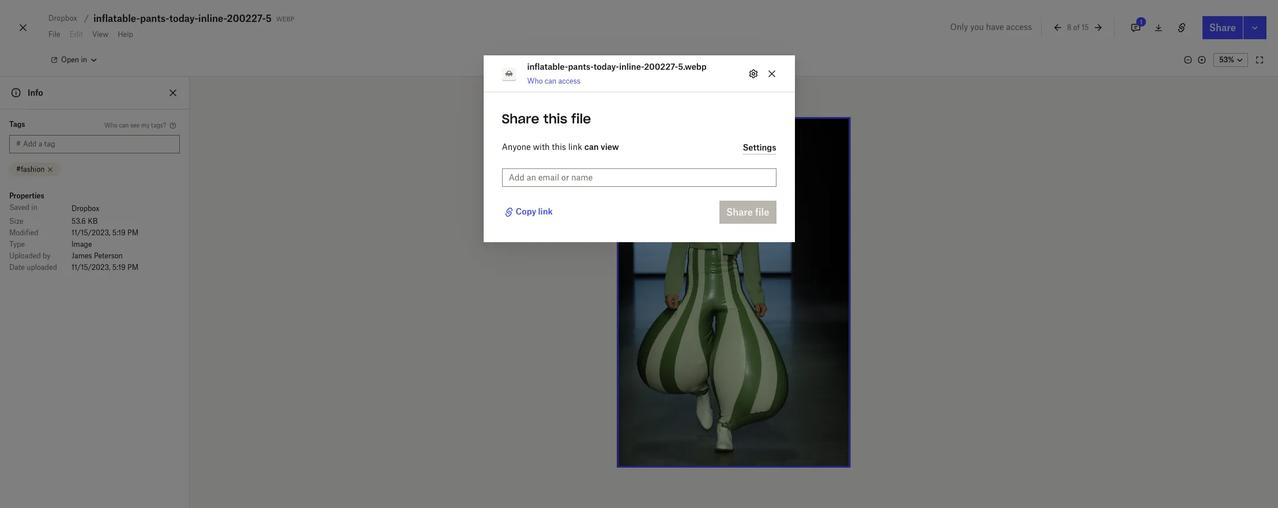 Task type: describe. For each thing, give the bounding box(es) containing it.
0 vertical spatial inline-
[[198, 13, 227, 24]]

#fashion button
[[9, 163, 61, 177]]

pm for peterson
[[128, 263, 139, 272]]

dropbox link
[[72, 203, 99, 215]]

tags?
[[151, 122, 166, 128]]

inflatable-pants-today-inline-200227-5.webp who can access
[[528, 62, 707, 85]]

copy
[[516, 207, 537, 216]]

copy link link
[[502, 205, 555, 219]]

53.6
[[72, 217, 86, 226]]

11/15/2023, for kb
[[72, 228, 110, 237]]

dropbox
[[72, 204, 99, 213]]

1 vertical spatial this
[[552, 142, 566, 152]]

tags
[[9, 120, 25, 129]]

date
[[9, 263, 25, 272]]

/ inflatable-pants-today-inline-200227-5 webp
[[84, 13, 294, 24]]

0 horizontal spatial pants-
[[140, 13, 169, 24]]

modified
[[9, 228, 38, 237]]

who can see my tags? image
[[168, 121, 178, 130]]

1 horizontal spatial access
[[1007, 22, 1033, 32]]

200227- inside inflatable-pants-today-inline-200227-5.webp who can access
[[644, 62, 679, 72]]

table containing saved in
[[9, 202, 180, 273]]

uploaded
[[9, 252, 41, 260]]

anyone with this link can view
[[502, 142, 619, 152]]

settings
[[743, 142, 777, 152]]

share button
[[1203, 16, 1244, 39]]

close left sidebar image
[[166, 86, 180, 100]]

you
[[971, 22, 985, 32]]

8
[[1068, 23, 1072, 32]]

kb
[[88, 217, 98, 226]]

0 horizontal spatial who
[[104, 122, 117, 128]]

5
[[266, 13, 272, 24]]

sharing modal dialog
[[484, 55, 795, 335]]

date uploaded
[[9, 263, 57, 272]]

info
[[28, 88, 43, 97]]

only you have access
[[951, 22, 1033, 32]]

can inside inflatable-pants-today-inline-200227-5.webp who can access
[[545, 77, 557, 85]]

copy link
[[516, 207, 553, 216]]

row containing uploaded by
[[9, 250, 180, 262]]

8 of 15
[[1068, 23, 1090, 32]]

row containing date uploaded
[[9, 262, 180, 273]]

share for share this file
[[502, 111, 540, 127]]

james peterson
[[72, 252, 123, 260]]

who inside inflatable-pants-today-inline-200227-5.webp who can access
[[528, 77, 543, 85]]

access inside inflatable-pants-today-inline-200227-5.webp who can access
[[559, 77, 581, 85]]

file
[[572, 111, 591, 127]]

pm for kb
[[128, 228, 139, 237]]



Task type: locate. For each thing, give the bounding box(es) containing it.
image
[[72, 240, 92, 249]]

0 horizontal spatial share
[[502, 111, 540, 127]]

access right have
[[1007, 22, 1033, 32]]

0 vertical spatial this
[[544, 111, 568, 127]]

0 vertical spatial inflatable-
[[93, 13, 140, 24]]

11/15/2023, 5:19 pm for kb
[[72, 228, 139, 237]]

row up james peterson
[[9, 239, 180, 250]]

200227-
[[227, 13, 266, 24], [644, 62, 679, 72]]

1 11/15/2023, from the top
[[72, 228, 110, 237]]

who can see my tags?
[[104, 122, 166, 128]]

properties
[[9, 192, 44, 200]]

0 horizontal spatial inline-
[[198, 13, 227, 24]]

6 row from the top
[[9, 262, 180, 273]]

share inside sharing modal dialog
[[502, 111, 540, 127]]

1 vertical spatial 200227-
[[644, 62, 679, 72]]

inflatable-
[[93, 13, 140, 24], [528, 62, 568, 72]]

0 vertical spatial access
[[1007, 22, 1033, 32]]

15
[[1082, 23, 1090, 32]]

inflatable- right /
[[93, 13, 140, 24]]

access up file
[[559, 77, 581, 85]]

#fashion
[[16, 165, 45, 174]]

1 vertical spatial can
[[119, 122, 129, 128]]

this left file
[[544, 111, 568, 127]]

james
[[72, 252, 92, 260]]

2 11/15/2023, 5:19 pm from the top
[[72, 263, 139, 272]]

link right copy
[[539, 207, 553, 216]]

row containing modified
[[9, 227, 180, 239]]

size
[[9, 217, 23, 226]]

2 5:19 from the top
[[112, 263, 126, 272]]

11/15/2023, 5:19 pm down kb on the top left of the page
[[72, 228, 139, 237]]

of
[[1074, 23, 1080, 32]]

1 vertical spatial 5:19
[[112, 263, 126, 272]]

1 vertical spatial pm
[[128, 263, 139, 272]]

0 vertical spatial pants-
[[140, 13, 169, 24]]

0 vertical spatial who
[[528, 77, 543, 85]]

view
[[601, 142, 619, 152]]

uploaded
[[27, 263, 57, 272]]

link down file
[[569, 142, 583, 152]]

5:19 down "peterson"
[[112, 263, 126, 272]]

2 pm from the top
[[128, 263, 139, 272]]

11/15/2023, 5:19 pm down "peterson"
[[72, 263, 139, 272]]

uploaded by
[[9, 252, 51, 260]]

saved
[[9, 203, 29, 212]]

0 horizontal spatial 200227-
[[227, 13, 266, 24]]

saved in
[[9, 203, 37, 212]]

row
[[9, 202, 180, 216], [9, 216, 180, 227], [9, 227, 180, 239], [9, 239, 180, 250], [9, 250, 180, 262], [9, 262, 180, 273]]

5:19 for 53.6 kb
[[112, 228, 126, 237]]

1 vertical spatial 11/15/2023, 5:19 pm
[[72, 263, 139, 272]]

1 horizontal spatial link
[[569, 142, 583, 152]]

1 11/15/2023, 5:19 pm from the top
[[72, 228, 139, 237]]

see
[[130, 122, 140, 128]]

who left see
[[104, 122, 117, 128]]

share for share
[[1210, 22, 1237, 33]]

my
[[141, 122, 150, 128]]

webp
[[276, 13, 294, 23]]

0 horizontal spatial today-
[[169, 13, 198, 24]]

2 11/15/2023, from the top
[[72, 263, 110, 272]]

pm
[[128, 228, 139, 237], [128, 263, 139, 272]]

1 vertical spatial 11/15/2023,
[[72, 263, 110, 272]]

0 vertical spatial 5:19
[[112, 228, 126, 237]]

3 row from the top
[[9, 227, 180, 239]]

4 row from the top
[[9, 239, 180, 250]]

in
[[31, 203, 37, 212]]

link
[[569, 142, 583, 152], [539, 207, 553, 216]]

1 horizontal spatial today-
[[594, 62, 619, 72]]

pants-
[[140, 13, 169, 24], [568, 62, 594, 72]]

1 horizontal spatial inflatable-
[[528, 62, 568, 72]]

1 horizontal spatial share
[[1210, 22, 1237, 33]]

1 horizontal spatial who
[[528, 77, 543, 85]]

today- inside inflatable-pants-today-inline-200227-5.webp who can access
[[594, 62, 619, 72]]

1 vertical spatial inflatable-
[[528, 62, 568, 72]]

who can access link
[[528, 77, 581, 85]]

row containing size
[[9, 216, 180, 227]]

1 vertical spatial access
[[559, 77, 581, 85]]

have
[[987, 22, 1005, 32]]

11/15/2023, down james peterson
[[72, 263, 110, 272]]

can up share this file
[[545, 77, 557, 85]]

0 vertical spatial can
[[545, 77, 557, 85]]

with
[[533, 142, 550, 152]]

0 vertical spatial 11/15/2023,
[[72, 228, 110, 237]]

0 vertical spatial 200227-
[[227, 13, 266, 24]]

this
[[544, 111, 568, 127], [552, 142, 566, 152]]

0 horizontal spatial access
[[559, 77, 581, 85]]

today-
[[169, 13, 198, 24], [594, 62, 619, 72]]

who
[[528, 77, 543, 85], [104, 122, 117, 128]]

1 row from the top
[[9, 202, 180, 216]]

this right with
[[552, 142, 566, 152]]

0 vertical spatial pm
[[128, 228, 139, 237]]

11/15/2023, 5:19 pm for peterson
[[72, 263, 139, 272]]

1 5:19 from the top
[[112, 228, 126, 237]]

by
[[43, 252, 51, 260]]

/
[[84, 13, 89, 23]]

5:19 up "peterson"
[[112, 228, 126, 237]]

close image
[[16, 18, 30, 37]]

table
[[9, 202, 180, 273]]

0 vertical spatial link
[[569, 142, 583, 152]]

can left view
[[585, 142, 599, 152]]

1 pm from the top
[[128, 228, 139, 237]]

0 vertical spatial 11/15/2023, 5:19 pm
[[72, 228, 139, 237]]

row containing type
[[9, 239, 180, 250]]

#
[[16, 140, 21, 148]]

11/15/2023,
[[72, 228, 110, 237], [72, 263, 110, 272]]

row up kb on the top left of the page
[[9, 202, 180, 216]]

1 vertical spatial today-
[[594, 62, 619, 72]]

0 vertical spatial today-
[[169, 13, 198, 24]]

can left see
[[119, 122, 129, 128]]

1 vertical spatial share
[[502, 111, 540, 127]]

53.6 kb
[[72, 217, 98, 226]]

who up share this file
[[528, 77, 543, 85]]

0 horizontal spatial can
[[119, 122, 129, 128]]

share
[[1210, 22, 1237, 33], [502, 111, 540, 127]]

1 vertical spatial who
[[104, 122, 117, 128]]

share inside share button
[[1210, 22, 1237, 33]]

peterson
[[94, 252, 123, 260]]

0 horizontal spatial link
[[539, 207, 553, 216]]

only
[[951, 22, 969, 32]]

row down kb on the top left of the page
[[9, 227, 180, 239]]

type
[[9, 240, 25, 249]]

inflatable- up who can access link
[[528, 62, 568, 72]]

2 vertical spatial can
[[585, 142, 599, 152]]

access
[[1007, 22, 1033, 32], [559, 77, 581, 85]]

1 horizontal spatial inline-
[[619, 62, 644, 72]]

1 vertical spatial link
[[539, 207, 553, 216]]

1 horizontal spatial pants-
[[568, 62, 594, 72]]

1 horizontal spatial can
[[545, 77, 557, 85]]

5:19 for james peterson
[[112, 263, 126, 272]]

pants- inside inflatable-pants-today-inline-200227-5.webp who can access
[[568, 62, 594, 72]]

row down james peterson
[[9, 262, 180, 273]]

1 vertical spatial pants-
[[568, 62, 594, 72]]

0 vertical spatial share
[[1210, 22, 1237, 33]]

None field
[[0, 0, 89, 13]]

share this file
[[502, 111, 591, 127]]

2 row from the top
[[9, 216, 180, 227]]

1 vertical spatial inline-
[[619, 62, 644, 72]]

row containing saved in
[[9, 202, 180, 216]]

Add an email or name text field
[[509, 171, 770, 184]]

anyone
[[502, 142, 531, 152]]

row down dropbox link
[[9, 216, 180, 227]]

can
[[545, 77, 557, 85], [119, 122, 129, 128], [585, 142, 599, 152]]

inline-
[[198, 13, 227, 24], [619, 62, 644, 72]]

inline- inside inflatable-pants-today-inline-200227-5.webp who can access
[[619, 62, 644, 72]]

2 horizontal spatial can
[[585, 142, 599, 152]]

5.webp
[[679, 62, 707, 72]]

5:19
[[112, 228, 126, 237], [112, 263, 126, 272]]

row down image
[[9, 250, 180, 262]]

1 horizontal spatial 200227-
[[644, 62, 679, 72]]

11/15/2023, 5:19 pm
[[72, 228, 139, 237], [72, 263, 139, 272]]

11/15/2023, down kb on the top left of the page
[[72, 228, 110, 237]]

11/15/2023, for peterson
[[72, 263, 110, 272]]

settings button
[[743, 141, 777, 155]]

inflatable- inside inflatable-pants-today-inline-200227-5.webp who can access
[[528, 62, 568, 72]]

0 horizontal spatial inflatable-
[[93, 13, 140, 24]]

5 row from the top
[[9, 250, 180, 262]]



Task type: vqa. For each thing, say whether or not it's contained in the screenshot.
the you
yes



